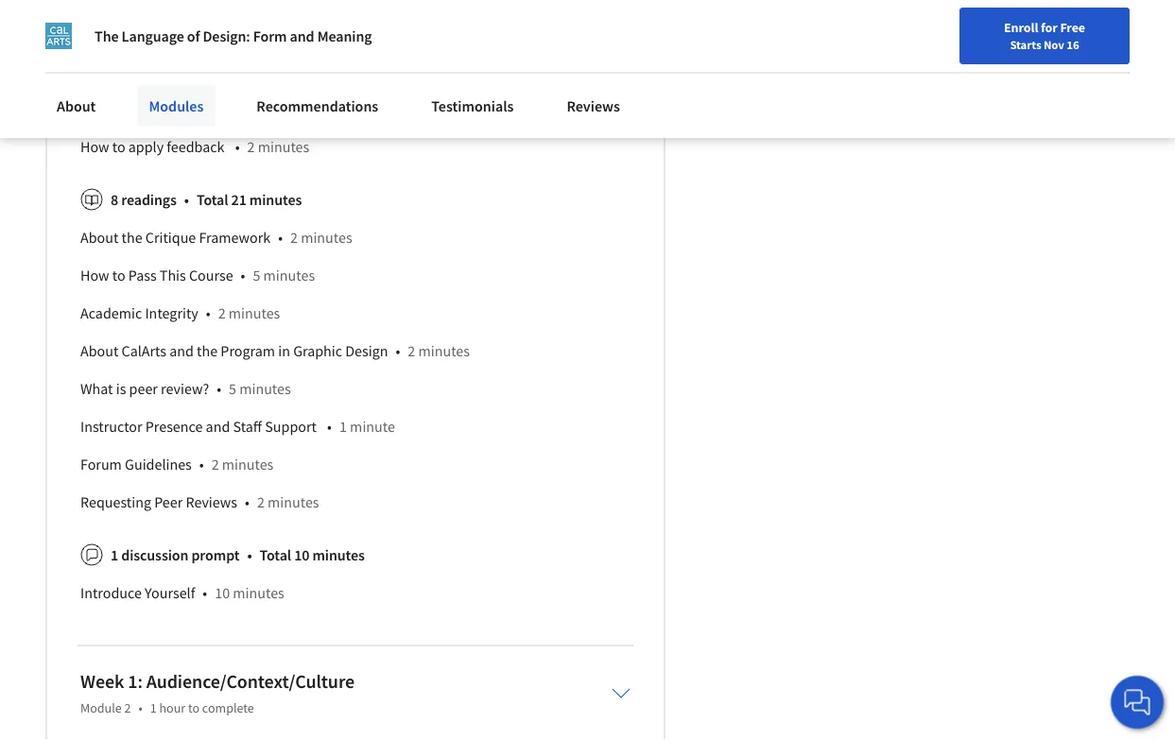 Task type: locate. For each thing, give the bounding box(es) containing it.
course
[[138, 24, 180, 43]]

2 horizontal spatial and
[[290, 26, 315, 45]]

introduce yourself • 10 minutes
[[80, 584, 285, 603]]

2 right module
[[124, 700, 131, 717]]

1 how from the top
[[80, 137, 109, 156]]

and right form
[[290, 26, 315, 45]]

1 for and
[[340, 417, 347, 436]]

1 horizontal spatial is
[[183, 24, 193, 43]]

0 horizontal spatial total
[[197, 190, 228, 209]]

peer down forum guidelines • 2 minutes
[[154, 493, 183, 512]]

critique
[[145, 228, 196, 247]]

1 inside week 1: audience/context/culture module 2 • 1 hour to complete
[[150, 700, 157, 717]]

the left critique at the left of the page
[[122, 228, 142, 247]]

2 horizontal spatial peer
[[154, 493, 183, 512]]

testimonials
[[432, 96, 514, 115]]

recommendations link
[[245, 85, 390, 127]]

staff
[[233, 417, 262, 436]]

peer review tips • 4 minutes
[[80, 100, 269, 118]]

about
[[57, 96, 96, 115], [80, 228, 119, 247], [80, 342, 119, 361]]

0 vertical spatial 5
[[253, 266, 261, 285]]

for right course
[[196, 24, 214, 43]]

guidelines
[[125, 455, 192, 474]]

is left the peer
[[116, 380, 126, 399]]

0 horizontal spatial reviews
[[186, 493, 237, 512]]

• down staff
[[245, 493, 250, 512]]

reviews link
[[556, 85, 632, 127]]

and left staff
[[206, 417, 230, 436]]

0 vertical spatial how
[[80, 137, 109, 156]]

free
[[1061, 19, 1086, 36]]

hide info about module content region
[[80, 0, 631, 620]]

peer
[[111, 62, 139, 81], [80, 100, 109, 118], [154, 493, 183, 512]]

minute down design
[[350, 417, 395, 436]]

to for apply
[[112, 137, 125, 156]]

• right prompt
[[247, 546, 252, 565]]

1 vertical spatial 5
[[229, 380, 237, 399]]

1 vertical spatial 10
[[215, 584, 230, 603]]

2 vertical spatial peer
[[154, 493, 183, 512]]

5 down framework
[[253, 266, 261, 285]]

4
[[207, 100, 214, 118]]

0 horizontal spatial and
[[170, 342, 194, 361]]

for
[[1042, 19, 1058, 36], [196, 24, 214, 43]]

16
[[1067, 37, 1080, 52]]

about up what
[[80, 342, 119, 361]]

enroll
[[1005, 19, 1039, 36]]

instructor presence and staff support • 1 minute
[[80, 417, 395, 436]]

minute
[[244, 24, 290, 43], [227, 62, 272, 81], [350, 417, 395, 436]]

minutes
[[217, 100, 269, 118], [258, 137, 310, 156], [250, 190, 302, 209], [301, 228, 353, 247], [264, 266, 315, 285], [229, 304, 280, 323], [419, 342, 470, 361], [240, 380, 291, 399], [222, 455, 274, 474], [268, 493, 319, 512], [313, 546, 365, 565], [233, 584, 285, 603]]

about down why
[[57, 96, 96, 115]]

0 horizontal spatial is
[[116, 380, 126, 399]]

1 vertical spatial to
[[112, 266, 125, 285]]

2 vertical spatial and
[[206, 417, 230, 436]]

2 up requesting peer reviews • 2 minutes
[[212, 455, 219, 474]]

0 vertical spatial and
[[290, 26, 315, 45]]

1 horizontal spatial 5
[[253, 266, 261, 285]]

peer down why
[[80, 100, 109, 118]]

1
[[234, 24, 241, 43], [217, 62, 224, 81], [340, 417, 347, 436], [111, 546, 118, 565], [150, 700, 157, 717]]

peer for why
[[111, 62, 139, 81]]

2 how from the top
[[80, 266, 109, 285]]

and
[[290, 26, 315, 45], [170, 342, 194, 361], [206, 417, 230, 436]]

to left pass
[[112, 266, 125, 285]]

about down 8
[[80, 228, 119, 247]]

how up academic
[[80, 266, 109, 285]]

peer right why
[[111, 62, 139, 81]]

minute for for
[[244, 24, 290, 43]]

this
[[160, 266, 186, 285]]

who this course is for • 1 minute
[[80, 24, 290, 43]]

form
[[253, 26, 287, 45]]

1 horizontal spatial for
[[1042, 19, 1058, 36]]

0 vertical spatial minute
[[244, 24, 290, 43]]

requesting peer reviews • 2 minutes
[[80, 493, 319, 512]]

1 vertical spatial about
[[80, 228, 119, 247]]

1 vertical spatial reviews
[[186, 493, 237, 512]]

the left program at the left of the page
[[197, 342, 218, 361]]

1 horizontal spatial and
[[206, 417, 230, 436]]

review
[[112, 100, 157, 118]]

how for how to apply feedback
[[80, 137, 109, 156]]

to
[[112, 137, 125, 156], [112, 266, 125, 285], [188, 700, 200, 717]]

0 vertical spatial reviews
[[567, 96, 621, 115]]

for up nov
[[1042, 19, 1058, 36]]

1 vertical spatial how
[[80, 266, 109, 285]]

how
[[80, 137, 109, 156], [80, 266, 109, 285]]

5
[[253, 266, 261, 285], [229, 380, 237, 399]]

1 vertical spatial minute
[[227, 62, 272, 81]]

2
[[247, 137, 255, 156], [290, 228, 298, 247], [218, 304, 226, 323], [408, 342, 416, 361], [212, 455, 219, 474], [257, 493, 265, 512], [124, 700, 131, 717]]

0 vertical spatial about
[[57, 96, 96, 115]]

is right course
[[183, 24, 193, 43]]

1 vertical spatial the
[[197, 342, 218, 361]]

2 vertical spatial minute
[[350, 417, 395, 436]]

5 up instructor presence and staff support • 1 minute
[[229, 380, 237, 399]]

0 horizontal spatial 10
[[215, 584, 230, 603]]

10 down prompt
[[215, 584, 230, 603]]

review?
[[142, 62, 194, 81]]

1 horizontal spatial total
[[260, 546, 291, 565]]

None search field
[[255, 12, 444, 50]]

apply
[[128, 137, 164, 156]]

the
[[122, 228, 142, 247], [197, 342, 218, 361]]

1 left form
[[234, 24, 241, 43]]

0 horizontal spatial 5
[[229, 380, 237, 399]]

total right prompt
[[260, 546, 291, 565]]

how down "about" link at the top left
[[80, 137, 109, 156]]

minute down the language of design: form and meaning
[[227, 62, 272, 81]]

2 up • total 10 minutes
[[257, 493, 265, 512]]

1 horizontal spatial the
[[197, 342, 218, 361]]

1 horizontal spatial reviews
[[567, 96, 621, 115]]

2 vertical spatial about
[[80, 342, 119, 361]]

1 vertical spatial peer
[[80, 100, 109, 118]]

2 vertical spatial to
[[188, 700, 200, 717]]

0 vertical spatial 10
[[294, 546, 310, 565]]

reviews
[[567, 96, 621, 115], [186, 493, 237, 512]]

total for total 21 minutes
[[197, 190, 228, 209]]

yourself
[[145, 584, 195, 603]]

0 vertical spatial peer
[[111, 62, 139, 81]]

total
[[197, 190, 228, 209], [260, 546, 291, 565]]

course
[[189, 266, 233, 285]]

1 for course
[[234, 24, 241, 43]]

graphic
[[293, 342, 343, 361]]

1 left hour
[[150, 700, 157, 717]]

0 vertical spatial the
[[122, 228, 142, 247]]

10 right prompt
[[294, 546, 310, 565]]

is
[[183, 24, 193, 43], [116, 380, 126, 399]]

minute right of on the top left of the page
[[244, 24, 290, 43]]

integrity
[[145, 304, 198, 323]]

about for about calarts and the program in graphic design • 2 minutes
[[80, 342, 119, 361]]

1 horizontal spatial peer
[[111, 62, 139, 81]]

• down 1:
[[139, 700, 143, 717]]

total left 21 on the left top of page
[[197, 190, 228, 209]]

program
[[221, 342, 275, 361]]

1 right support
[[340, 417, 347, 436]]

modules link
[[138, 85, 215, 127]]

• right of on the top left of the page
[[222, 24, 226, 43]]

to left the apply
[[112, 137, 125, 156]]

academic integrity • 2 minutes
[[80, 304, 280, 323]]

to right hour
[[188, 700, 200, 717]]

why peer review? • 1 minute
[[80, 62, 272, 81]]

1 vertical spatial total
[[260, 546, 291, 565]]

1 vertical spatial and
[[170, 342, 194, 361]]

and right calarts
[[170, 342, 194, 361]]

1 horizontal spatial 10
[[294, 546, 310, 565]]

0 vertical spatial to
[[112, 137, 125, 156]]

how to apply feedback • 2 minutes
[[80, 137, 310, 156]]

10
[[294, 546, 310, 565], [215, 584, 230, 603]]

language
[[122, 26, 184, 45]]

about calarts and the program in graphic design • 2 minutes
[[80, 342, 470, 361]]

presence
[[145, 417, 203, 436]]

0 vertical spatial total
[[197, 190, 228, 209]]

• up requesting peer reviews • 2 minutes
[[199, 455, 204, 474]]

0 horizontal spatial for
[[196, 24, 214, 43]]

of
[[187, 26, 200, 45]]

total for total 10 minutes
[[260, 546, 291, 565]]

tips
[[160, 100, 187, 118]]

readings
[[121, 190, 177, 209]]

what is peer review? • 5 minutes
[[80, 380, 291, 399]]

how to pass this course • 5 minutes
[[80, 266, 315, 285]]

0 horizontal spatial peer
[[80, 100, 109, 118]]

modules
[[149, 96, 204, 115]]

week 1: audience/context/culture module 2 • 1 hour to complete
[[80, 671, 355, 717]]

audience/context/culture
[[146, 671, 355, 694]]

•
[[222, 24, 226, 43], [204, 62, 209, 81], [194, 100, 199, 118], [235, 137, 240, 156], [184, 190, 189, 209], [278, 228, 283, 247], [241, 266, 245, 285], [206, 304, 211, 323], [396, 342, 401, 361], [217, 380, 221, 399], [327, 417, 332, 436], [199, 455, 204, 474], [245, 493, 250, 512], [247, 546, 252, 565], [203, 584, 207, 603], [139, 700, 143, 717]]



Task type: vqa. For each thing, say whether or not it's contained in the screenshot.
'ONLINE'
no



Task type: describe. For each thing, give the bounding box(es) containing it.
minute for support
[[350, 417, 395, 436]]

• right feedback on the top of the page
[[235, 137, 240, 156]]

peer for requesting
[[154, 493, 183, 512]]

show notifications image
[[990, 24, 1012, 46]]

• total 10 minutes
[[247, 546, 365, 565]]

prompt
[[192, 546, 240, 565]]

• right course
[[241, 266, 245, 285]]

about for about
[[57, 96, 96, 115]]

this
[[112, 24, 135, 43]]

pass
[[128, 266, 157, 285]]

starts
[[1011, 37, 1042, 52]]

why
[[80, 62, 108, 81]]

• right design
[[396, 342, 401, 361]]

• up the 4
[[204, 62, 209, 81]]

peer
[[129, 380, 158, 399]]

1 vertical spatial is
[[116, 380, 126, 399]]

2 up '• total 21 minutes' at the left of page
[[247, 137, 255, 156]]

calarts
[[122, 342, 167, 361]]

testimonials link
[[420, 85, 525, 127]]

to for pass
[[112, 266, 125, 285]]

8 readings
[[111, 190, 177, 209]]

2 right design
[[408, 342, 416, 361]]

the language of design: form and meaning
[[95, 26, 372, 45]]

framework
[[199, 228, 271, 247]]

feedback
[[167, 137, 225, 156]]

• right framework
[[278, 228, 283, 247]]

in
[[278, 342, 290, 361]]

1 discussion prompt
[[111, 546, 240, 565]]

support
[[265, 417, 317, 436]]

2 right framework
[[290, 228, 298, 247]]

forum
[[80, 455, 122, 474]]

21
[[231, 190, 247, 209]]

and for support
[[206, 417, 230, 436]]

about for about the critique framework • 2 minutes
[[80, 228, 119, 247]]

requesting
[[80, 493, 151, 512]]

0 horizontal spatial the
[[122, 228, 142, 247]]

• total 21 minutes
[[184, 190, 302, 209]]

enroll for free starts nov 16
[[1005, 19, 1086, 52]]

chat with us image
[[1123, 688, 1153, 718]]

academic
[[80, 304, 142, 323]]

discussion
[[121, 546, 189, 565]]

8
[[111, 190, 118, 209]]

hour
[[159, 700, 186, 717]]

• left the 4
[[194, 100, 199, 118]]

california institute of the arts image
[[45, 23, 72, 49]]

module
[[80, 700, 122, 717]]

coursera image
[[15, 15, 135, 46]]

1 for audience/context/culture
[[150, 700, 157, 717]]

1 up introduce
[[111, 546, 118, 565]]

reviews inside hide info about module content region
[[186, 493, 237, 512]]

and for program
[[170, 342, 194, 361]]

design:
[[203, 26, 250, 45]]

• right review?
[[217, 380, 221, 399]]

forum guidelines • 2 minutes
[[80, 455, 274, 474]]

2 down course
[[218, 304, 226, 323]]

meaning
[[318, 26, 372, 45]]

what
[[80, 380, 113, 399]]

about the critique framework • 2 minutes
[[80, 228, 353, 247]]

• right support
[[327, 417, 332, 436]]

• right yourself
[[203, 584, 207, 603]]

review?
[[161, 380, 209, 399]]

design
[[346, 342, 388, 361]]

• inside week 1: audience/context/culture module 2 • 1 hour to complete
[[139, 700, 143, 717]]

recommendations
[[257, 96, 379, 115]]

complete
[[202, 700, 254, 717]]

about link
[[45, 85, 107, 127]]

the
[[95, 26, 119, 45]]

0 vertical spatial is
[[183, 24, 193, 43]]

• right integrity
[[206, 304, 211, 323]]

for inside hide info about module content region
[[196, 24, 214, 43]]

1 down "design:"
[[217, 62, 224, 81]]

2 inside week 1: audience/context/culture module 2 • 1 hour to complete
[[124, 700, 131, 717]]

for inside enroll for free starts nov 16
[[1042, 19, 1058, 36]]

week
[[80, 671, 124, 694]]

who
[[80, 24, 109, 43]]

to inside week 1: audience/context/culture module 2 • 1 hour to complete
[[188, 700, 200, 717]]

introduce
[[80, 584, 142, 603]]

1:
[[128, 671, 143, 694]]

how for how to pass this course
[[80, 266, 109, 285]]

• right readings
[[184, 190, 189, 209]]

instructor
[[80, 417, 142, 436]]

nov
[[1044, 37, 1065, 52]]



